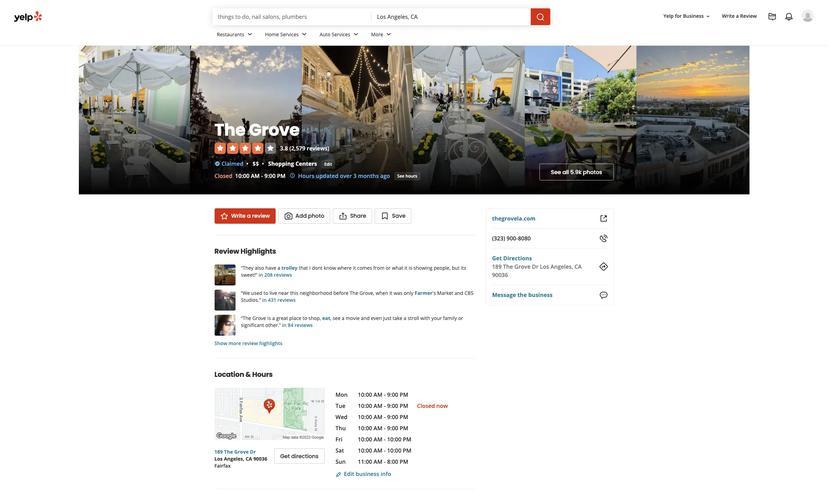 Task type: locate. For each thing, give the bounding box(es) containing it.
significant
[[241, 322, 264, 329]]

get left 'directions'
[[280, 453, 290, 461]]

2 " from the top
[[241, 290, 243, 297]]

review highlights
[[215, 247, 276, 256]]

10:00 am - 9:00 pm
[[358, 391, 409, 399], [358, 402, 409, 410], [358, 414, 409, 421], [358, 425, 409, 432]]

restaurants link
[[212, 25, 260, 45]]

show more review highlights button
[[215, 340, 283, 347]]

1 vertical spatial 90036
[[254, 456, 268, 463]]

1 horizontal spatial ca
[[575, 263, 582, 271]]

" up the significant
[[241, 315, 243, 322]]

message
[[493, 291, 517, 299]]

's market and cbs studios.
[[241, 290, 474, 304]]

also
[[255, 265, 264, 271]]

24 chevron down v2 image left auto
[[300, 30, 309, 39]]

know
[[324, 265, 336, 271]]

1 horizontal spatial is
[[409, 265, 413, 271]]

1 horizontal spatial or
[[459, 315, 464, 322]]

they
[[243, 265, 254, 271]]

24 chevron down v2 image for more
[[385, 30, 393, 39]]

get directions
[[280, 453, 319, 461]]

the down get directions link
[[504, 263, 514, 271]]

review highlights element
[[203, 235, 481, 347]]

2 10:00 am - 10:00 pm from the top
[[358, 447, 412, 455]]

a right take
[[404, 315, 407, 322]]

0 vertical spatial dr
[[533, 263, 539, 271]]

ca left 24 directions v2 icon
[[575, 263, 582, 271]]

" down the used
[[259, 297, 261, 304]]

0 horizontal spatial ca
[[246, 456, 252, 463]]

1 vertical spatial review
[[243, 340, 258, 347]]

in 431 reviews button
[[261, 297, 296, 304]]

0 horizontal spatial see
[[398, 173, 405, 179]]

write right 24 star v2 image at the top left of page
[[231, 212, 246, 220]]

0 vertical spatial is
[[409, 265, 413, 271]]

the up fairfax
[[224, 449, 233, 456]]

10:00
[[235, 172, 250, 180], [358, 391, 373, 399], [358, 402, 373, 410], [358, 414, 373, 421], [358, 425, 373, 432], [358, 436, 373, 444], [388, 436, 402, 444], [358, 447, 373, 455], [388, 447, 402, 455]]

0 horizontal spatial "
[[256, 272, 258, 278]]

get inside get directions link
[[280, 453, 290, 461]]

edit up 'updated'
[[325, 161, 332, 167]]

2 services from the left
[[332, 31, 351, 38]]

edit right 16 pencil v2 icon
[[344, 471, 355, 478]]

0 vertical spatial to
[[264, 290, 269, 297]]

in 84 reviews button
[[281, 322, 313, 329]]

the up 3.8 star rating image
[[215, 118, 246, 142]]

angeles, inside get directions 189 the grove dr los angeles, ca 90036
[[551, 263, 574, 271]]

see left 'all' on the top of page
[[552, 168, 562, 176]]

24 chevron down v2 image
[[246, 30, 254, 39], [300, 30, 309, 39], [385, 30, 393, 39]]

0 horizontal spatial it
[[353, 265, 356, 271]]

3 24 chevron down v2 image from the left
[[385, 30, 393, 39]]

reviews down trolley button
[[274, 272, 292, 278]]

, see a movie and even just take a stroll with your family or significant other.
[[241, 315, 464, 329]]

see left hours
[[398, 173, 405, 179]]

photo
[[308, 212, 325, 220]]

2 vertical spatial "
[[241, 315, 243, 322]]

write inside user actions element
[[723, 13, 736, 19]]

0 horizontal spatial 189
[[215, 449, 223, 456]]

1 horizontal spatial 90036
[[493, 271, 509, 279]]

edit inside location & hours element
[[344, 471, 355, 478]]

region
[[209, 265, 481, 336]]

angeles,
[[551, 263, 574, 271], [224, 456, 245, 463]]

auto services link
[[314, 25, 366, 45]]

shop,
[[309, 315, 321, 322]]

0 vertical spatial ca
[[575, 263, 582, 271]]

1 vertical spatial get
[[280, 453, 290, 461]]

" down also
[[256, 272, 258, 278]]

1 vertical spatial business
[[356, 471, 380, 478]]

0 horizontal spatial or
[[386, 265, 391, 271]]

1 vertical spatial "
[[259, 297, 261, 304]]

431
[[268, 297, 277, 304]]

only
[[404, 290, 414, 297]]

studios.
[[241, 297, 259, 304]]

see hours link
[[395, 172, 421, 181]]

1 horizontal spatial see
[[552, 168, 562, 176]]

" for " in 431 reviews
[[259, 297, 261, 304]]

1 horizontal spatial to
[[303, 315, 308, 322]]

0 vertical spatial closed
[[215, 172, 233, 180]]

2 vertical spatial "
[[279, 322, 281, 329]]

0 vertical spatial edit
[[325, 161, 332, 167]]

is up other.
[[268, 315, 271, 322]]

2 24 chevron down v2 image from the left
[[300, 30, 309, 39]]

showing
[[414, 265, 433, 271]]

24 chevron down v2 image right restaurants
[[246, 30, 254, 39]]

1 horizontal spatial "
[[259, 297, 261, 304]]

24 external link v2 image
[[600, 214, 608, 223]]

people,
[[434, 265, 451, 271]]

0 horizontal spatial dr
[[250, 449, 256, 456]]

24 save outline v2 image
[[381, 212, 390, 220]]

11:00
[[358, 458, 373, 466]]

get for get directions 189 the grove dr los angeles, ca 90036
[[493, 255, 502, 262]]

1 horizontal spatial dr
[[533, 263, 539, 271]]

in left 431
[[262, 297, 267, 304]]

16 pencil v2 image
[[336, 472, 341, 478]]

yelp for business
[[664, 13, 705, 19]]

or inside that i dont know where it comes from or what it is showing people, but its sweet!
[[386, 265, 391, 271]]

directions
[[504, 255, 532, 262]]

90036 down 189 the grove dr link
[[254, 456, 268, 463]]

1 horizontal spatial get
[[493, 255, 502, 262]]

24 chevron down v2 image right more
[[385, 30, 393, 39]]

1 " from the top
[[241, 265, 243, 271]]

" in 84 reviews
[[279, 322, 313, 329]]

review left projects image
[[741, 13, 758, 19]]

0 horizontal spatial hours
[[252, 370, 273, 380]]

0 vertical spatial and
[[455, 290, 464, 297]]

message the business button
[[493, 291, 553, 299]]

grove inside review highlights element
[[253, 315, 266, 322]]

0 vertical spatial "
[[256, 272, 258, 278]]

0 vertical spatial 189
[[493, 263, 502, 271]]

write right 16 chevron down v2 icon
[[723, 13, 736, 19]]

0 vertical spatial reviews
[[274, 272, 292, 278]]

pm for tue
[[400, 402, 409, 410]]

am for sun
[[374, 458, 383, 466]]

none field find
[[218, 13, 366, 21]]

search image
[[537, 13, 545, 21]]

reviews)
[[307, 144, 330, 152]]

grove inside get directions 189 the grove dr los angeles, ca 90036
[[515, 263, 531, 271]]

hours down centers
[[298, 172, 315, 180]]

0 vertical spatial 90036
[[493, 271, 509, 279]]

24 chevron down v2 image inside home services link
[[300, 30, 309, 39]]

mon
[[336, 391, 348, 399]]

hours updated over 3 months ago
[[298, 172, 390, 180]]

1 none field from the left
[[218, 13, 366, 21]]

1 vertical spatial and
[[361, 315, 370, 322]]

0 horizontal spatial los
[[215, 456, 223, 463]]

0 horizontal spatial closed
[[215, 172, 233, 180]]

0 vertical spatial "
[[241, 265, 243, 271]]

hours
[[298, 172, 315, 180], [252, 370, 273, 380]]

1 horizontal spatial 24 chevron down v2 image
[[300, 30, 309, 39]]

0 vertical spatial 10:00 am - 10:00 pm
[[358, 436, 412, 444]]

189 down get directions link
[[493, 263, 502, 271]]

closed inside location & hours element
[[417, 402, 435, 410]]

info alert
[[290, 172, 390, 180]]

reviews for " in 84 reviews
[[295, 322, 313, 329]]

189
[[493, 263, 502, 271], [215, 449, 223, 456]]

location
[[215, 370, 244, 380]]

0 horizontal spatial get
[[280, 453, 290, 461]]

business
[[529, 291, 553, 299], [356, 471, 380, 478]]

11:00 am - 8:00 pm
[[358, 458, 409, 466]]

edit inside edit button
[[325, 161, 332, 167]]

pm
[[277, 172, 286, 180], [400, 391, 409, 399], [400, 402, 409, 410], [400, 414, 409, 421], [400, 425, 409, 432], [403, 436, 412, 444], [403, 447, 412, 455], [400, 458, 409, 466]]

user actions element
[[659, 9, 825, 52]]

1 vertical spatial or
[[459, 315, 464, 322]]

0 horizontal spatial none field
[[218, 13, 366, 21]]

photo of the grove - los angeles, ca, us. cutest seating area image
[[414, 46, 525, 195]]

services left 24 chevron down v2 image
[[332, 31, 351, 38]]

1 10:00 am - 10:00 pm from the top
[[358, 436, 412, 444]]

1 vertical spatial "
[[241, 290, 243, 297]]

1 services from the left
[[281, 31, 299, 38]]

" down great
[[279, 322, 281, 329]]

location & hours element
[[203, 358, 487, 478]]

place
[[290, 315, 302, 322]]

0 horizontal spatial angeles,
[[224, 456, 245, 463]]

business down 11:00
[[356, 471, 380, 478]]

1 vertical spatial in
[[262, 297, 267, 304]]

family
[[444, 315, 457, 322]]

1 10:00 am - 9:00 pm from the top
[[358, 391, 409, 399]]

none field the near
[[377, 13, 526, 21]]

or right from
[[386, 265, 391, 271]]

and left even at left bottom
[[361, 315, 370, 322]]

3 " from the top
[[241, 315, 243, 322]]

closed
[[215, 172, 233, 180], [417, 402, 435, 410]]

get down (323)
[[493, 255, 502, 262]]

what
[[392, 265, 404, 271]]

16 info v2 image
[[290, 173, 296, 179]]

the inside 189 the grove dr los angeles, ca 90036 fairfax
[[224, 449, 233, 456]]

1 horizontal spatial none field
[[377, 13, 526, 21]]

- for sat
[[384, 447, 386, 455]]

services for home services
[[281, 31, 299, 38]]

hours right &
[[252, 370, 273, 380]]

0 horizontal spatial to
[[264, 290, 269, 297]]

to left live
[[264, 290, 269, 297]]

and inside , see a movie and even just take a stroll with your family or significant other.
[[361, 315, 370, 322]]

1 horizontal spatial los
[[541, 263, 550, 271]]

the grove
[[215, 118, 300, 142]]

1 horizontal spatial 189
[[493, 263, 502, 271]]

reviews down place in the bottom of the page
[[295, 322, 313, 329]]

1 horizontal spatial write
[[723, 13, 736, 19]]

i
[[310, 265, 311, 271]]

maria w. image
[[802, 9, 815, 22]]

is
[[409, 265, 413, 271], [268, 315, 271, 322]]

dr
[[533, 263, 539, 271], [250, 449, 256, 456]]

review for a
[[252, 212, 270, 220]]

review inside user actions element
[[741, 13, 758, 19]]

1 24 chevron down v2 image from the left
[[246, 30, 254, 39]]

photo of the grove - los angeles, ca, us. shopping & sunsets image
[[190, 46, 302, 195]]

see inside see hours link
[[398, 173, 405, 179]]

closed down 16 claim filled v2 image
[[215, 172, 233, 180]]

the
[[215, 118, 246, 142], [504, 263, 514, 271], [350, 290, 359, 297], [243, 315, 251, 322], [224, 449, 233, 456]]

0 horizontal spatial edit
[[325, 161, 332, 167]]

0 horizontal spatial is
[[268, 315, 271, 322]]

review inside dropdown button
[[243, 340, 258, 347]]

None search field
[[213, 8, 552, 25]]

from
[[374, 265, 385, 271]]

pm for wed
[[400, 414, 409, 421]]

review up the-grove-los-angeles-7 photo 8quofu_vzir9vbyx6jzyqw
[[215, 247, 239, 256]]

am for mon
[[374, 391, 383, 399]]

a right 24 star v2 image at the top left of page
[[247, 212, 251, 220]]

notifications image
[[786, 13, 794, 21]]

3 10:00 am - 9:00 pm from the top
[[358, 414, 409, 421]]

1 vertical spatial hours
[[252, 370, 273, 380]]

1 horizontal spatial services
[[332, 31, 351, 38]]

0 vertical spatial in
[[259, 272, 263, 278]]

in for in 431 reviews
[[262, 297, 267, 304]]

1 vertical spatial 10:00 am - 10:00 pm
[[358, 447, 412, 455]]

0 horizontal spatial and
[[361, 315, 370, 322]]

to
[[264, 290, 269, 297], [303, 315, 308, 322]]

a right see
[[342, 315, 345, 322]]

home services link
[[260, 25, 314, 45]]

closed left now
[[417, 402, 435, 410]]

it right what
[[405, 265, 408, 271]]

to right place in the bottom of the page
[[303, 315, 308, 322]]

1 vertical spatial is
[[268, 315, 271, 322]]

24 chevron down v2 image for restaurants
[[246, 30, 254, 39]]

am for sat
[[374, 447, 383, 455]]

0 vertical spatial business
[[529, 291, 553, 299]]

save button
[[375, 209, 412, 224]]

16 claim filled v2 image
[[215, 161, 220, 167]]

farmer
[[415, 290, 433, 297]]

get
[[493, 255, 502, 262], [280, 453, 290, 461]]

1 horizontal spatial edit
[[344, 471, 355, 478]]

business right the
[[529, 291, 553, 299]]

1 horizontal spatial closed
[[417, 402, 435, 410]]

dont
[[312, 265, 323, 271]]

in for in 84 reviews
[[282, 322, 287, 329]]

is left showing
[[409, 265, 413, 271]]

24 chevron down v2 image inside "restaurants" link
[[246, 30, 254, 39]]

in left 84
[[282, 322, 287, 329]]

" up the studios.
[[241, 290, 243, 297]]

get for get directions
[[280, 453, 290, 461]]

wed
[[336, 414, 348, 421]]

0 horizontal spatial write
[[231, 212, 246, 220]]

90036 up message
[[493, 271, 509, 279]]

tue
[[336, 402, 346, 410]]

region inside review highlights element
[[209, 265, 481, 336]]

am for wed
[[374, 414, 383, 421]]

see for see hours
[[398, 173, 405, 179]]

live
[[270, 290, 277, 297]]

its
[[461, 265, 467, 271]]

highlights
[[241, 247, 276, 256]]

reviews for " in 431 reviews
[[278, 297, 296, 304]]

pm for mon
[[400, 391, 409, 399]]

all
[[563, 168, 570, 176]]

the up the significant
[[243, 315, 251, 322]]

is inside that i dont know where it comes from or what it is showing people, but its sweet!
[[409, 265, 413, 271]]

10:00 for fri
[[358, 436, 373, 444]]

it left was
[[390, 290, 393, 297]]

0 vertical spatial review
[[741, 13, 758, 19]]

0 vertical spatial review
[[252, 212, 270, 220]]

1 horizontal spatial hours
[[298, 172, 315, 180]]

- for thu
[[384, 425, 386, 432]]

2 horizontal spatial 24 chevron down v2 image
[[385, 30, 393, 39]]

1 vertical spatial closed
[[417, 402, 435, 410]]

a right have
[[278, 265, 281, 271]]

2 10:00 am - 9:00 pm from the top
[[358, 402, 409, 410]]

los inside get directions 189 the grove dr los angeles, ca 90036
[[541, 263, 550, 271]]

0 horizontal spatial 90036
[[254, 456, 268, 463]]

8:00
[[388, 458, 399, 466]]

1 vertical spatial to
[[303, 315, 308, 322]]

84
[[288, 322, 294, 329]]

sat
[[336, 447, 344, 455]]

1 vertical spatial reviews
[[278, 297, 296, 304]]

" up sweet!
[[241, 265, 243, 271]]

review right more
[[243, 340, 258, 347]]

0 horizontal spatial 24 chevron down v2 image
[[246, 30, 254, 39]]

1 vertical spatial angeles,
[[224, 456, 245, 463]]

1 vertical spatial dr
[[250, 449, 256, 456]]

1 vertical spatial edit
[[344, 471, 355, 478]]

0 vertical spatial write
[[723, 13, 736, 19]]

the-grove-los-angeles-7 photo 8quofu_vzir9vbyx6jzyqw image
[[215, 265, 236, 286]]

24 message v2 image
[[600, 291, 608, 300]]

10:00 for thu
[[358, 425, 373, 432]]

it right where on the bottom
[[353, 265, 356, 271]]

reviews down the near
[[278, 297, 296, 304]]

and left cbs
[[455, 290, 464, 297]]

location & hours
[[215, 370, 273, 380]]

ca down 189 the grove dr link
[[246, 456, 252, 463]]

189 up fairfax
[[215, 449, 223, 456]]

services
[[281, 31, 299, 38], [332, 31, 351, 38]]

write
[[723, 13, 736, 19], [231, 212, 246, 220]]

0 vertical spatial angeles,
[[551, 263, 574, 271]]

0 vertical spatial get
[[493, 255, 502, 262]]

or right family
[[459, 315, 464, 322]]

10:00 for tue
[[358, 402, 373, 410]]

photo of the grove - los angeles, ca, us. lit alley with plenty of outdoor seating. image
[[302, 46, 414, 195]]

" for " in 208 reviews
[[256, 272, 258, 278]]

ca
[[575, 263, 582, 271], [246, 456, 252, 463]]

0 vertical spatial or
[[386, 265, 391, 271]]

10:00 am - 9:00 pm for tue
[[358, 402, 409, 410]]

projects image
[[769, 13, 777, 21]]

photo of the grove - los angeles, ca, us. surrounded by floral planters image
[[79, 46, 190, 195]]

1 horizontal spatial angeles,
[[551, 263, 574, 271]]

(323)
[[493, 235, 506, 242]]

208
[[265, 272, 273, 278]]

used
[[251, 290, 263, 297]]

0 vertical spatial hours
[[298, 172, 315, 180]]

grove inside 189 the grove dr los angeles, ca 90036 fairfax
[[235, 449, 249, 456]]

review left 24 camera v2 image
[[252, 212, 270, 220]]

more
[[372, 31, 384, 38]]

more
[[229, 340, 241, 347]]

services right home
[[281, 31, 299, 38]]

0 horizontal spatial services
[[281, 31, 299, 38]]

just
[[384, 315, 392, 322]]

10:00 am - 10:00 pm for fri
[[358, 436, 412, 444]]

24 chevron down v2 image
[[352, 30, 360, 39]]

1 vertical spatial 189
[[215, 449, 223, 456]]

1 vertical spatial los
[[215, 456, 223, 463]]

2 horizontal spatial "
[[279, 322, 281, 329]]

16 chevron down v2 image
[[706, 14, 712, 19]]

get inside get directions 189 the grove dr los angeles, ca 90036
[[493, 255, 502, 262]]

1 horizontal spatial and
[[455, 290, 464, 297]]

1 vertical spatial ca
[[246, 456, 252, 463]]

0 horizontal spatial review
[[215, 247, 239, 256]]

region containing "
[[209, 265, 481, 336]]

0 horizontal spatial business
[[356, 471, 380, 478]]

in down also
[[259, 272, 263, 278]]

in 208 reviews button
[[258, 272, 292, 278]]

24 share v2 image
[[339, 212, 348, 220]]

1 horizontal spatial review
[[741, 13, 758, 19]]

shopping centers
[[268, 160, 317, 168]]

24 chevron down v2 image inside more link
[[385, 30, 393, 39]]

- for sun
[[384, 458, 386, 466]]

2 none field from the left
[[377, 13, 526, 21]]

1 horizontal spatial business
[[529, 291, 553, 299]]

0 vertical spatial los
[[541, 263, 550, 271]]

centers
[[296, 160, 317, 168]]

4 10:00 am - 9:00 pm from the top
[[358, 425, 409, 432]]

None field
[[218, 13, 366, 21], [377, 13, 526, 21]]

1 vertical spatial write
[[231, 212, 246, 220]]

2 vertical spatial in
[[282, 322, 287, 329]]

2 vertical spatial reviews
[[295, 322, 313, 329]]



Task type: vqa. For each thing, say whether or not it's contained in the screenshot.
Careers Link
no



Task type: describe. For each thing, give the bounding box(es) containing it.
a up other.
[[272, 315, 275, 322]]

add photo
[[296, 212, 325, 220]]

ago
[[381, 172, 390, 180]]

more link
[[366, 25, 399, 45]]

" in 208 reviews
[[256, 272, 292, 278]]

fri
[[336, 436, 343, 444]]

dr inside 189 the grove dr los angeles, ca 90036 fairfax
[[250, 449, 256, 456]]

get directions link
[[275, 449, 325, 464]]

edit business info
[[344, 471, 392, 478]]

add
[[296, 212, 307, 220]]

10:00 am - 9:00 pm for wed
[[358, 414, 409, 421]]

- for fri
[[384, 436, 386, 444]]

business
[[684, 13, 705, 19]]

review for more
[[243, 340, 258, 347]]

24 camera v2 image
[[285, 212, 293, 220]]

have
[[266, 265, 277, 271]]

write a review link
[[720, 10, 761, 23]]

share button
[[333, 209, 373, 224]]

trolley button
[[282, 265, 298, 271]]

we
[[243, 290, 250, 297]]

" we used to live near this neighborhood before the grove, when it was only farmer
[[241, 290, 433, 297]]

for
[[676, 13, 683, 19]]

farmer button
[[415, 290, 433, 297]]

(2,579
[[290, 144, 306, 152]]

hours
[[406, 173, 418, 179]]

" for " in 84 reviews
[[279, 322, 281, 329]]

" in 431 reviews
[[259, 297, 296, 304]]

10:00 am - 9:00 pm for thu
[[358, 425, 409, 432]]

pm for fri
[[403, 436, 412, 444]]

9:00 for wed
[[388, 414, 399, 421]]

900-
[[507, 235, 519, 242]]

angeles, inside 189 the grove dr los angeles, ca 90036 fairfax
[[224, 456, 245, 463]]

ca inside get directions 189 the grove dr los angeles, ca 90036
[[575, 263, 582, 271]]

map image
[[215, 388, 325, 441]]

24 directions v2 image
[[600, 263, 608, 271]]

other.
[[266, 322, 279, 329]]

auto
[[320, 31, 331, 38]]

now
[[437, 402, 448, 410]]

photos
[[584, 168, 603, 176]]

" for " we used to live near this neighborhood before the grove, when it was only farmer
[[241, 290, 243, 297]]

a right 16 chevron down v2 icon
[[737, 13, 740, 19]]

- for mon
[[384, 391, 386, 399]]

write a review link
[[215, 209, 276, 224]]

thegrovela.com
[[493, 215, 536, 223]]

business inside button
[[529, 291, 553, 299]]

cbs
[[465, 290, 474, 297]]

take
[[393, 315, 403, 322]]

9:00 for thu
[[388, 425, 399, 432]]

5.9k
[[571, 168, 582, 176]]

(323) 900-8080
[[493, 235, 531, 242]]

24 phone v2 image
[[600, 234, 608, 243]]

or inside , see a movie and even just take a stroll with your family or significant other.
[[459, 315, 464, 322]]

the
[[518, 291, 527, 299]]

business categories element
[[212, 25, 815, 45]]

1 horizontal spatial it
[[390, 290, 393, 297]]

&
[[246, 370, 251, 380]]

the left "grove,"
[[350, 290, 359, 297]]

shopping
[[268, 160, 294, 168]]

los inside 189 the grove dr los angeles, ca 90036 fairfax
[[215, 456, 223, 463]]

great
[[276, 315, 288, 322]]

(2,579 reviews) link
[[290, 144, 330, 152]]

reviews for " in 208 reviews
[[274, 272, 292, 278]]

am for tue
[[374, 402, 383, 410]]

" for " they also have a trolley
[[241, 265, 243, 271]]

edit for edit
[[325, 161, 332, 167]]

business inside location & hours element
[[356, 471, 380, 478]]

3.8 star rating image
[[215, 143, 276, 154]]

10:00 am - 9:00 pm for mon
[[358, 391, 409, 399]]

ca inside 189 the grove dr los angeles, ca 90036 fairfax
[[246, 456, 252, 463]]

see
[[333, 315, 341, 322]]

home
[[265, 31, 279, 38]]

pm for sat
[[403, 447, 412, 455]]

edit business info button
[[336, 471, 392, 478]]

8080
[[519, 235, 531, 242]]

photo of the grove - los angeles, ca, us. la sunset view image
[[637, 46, 756, 195]]

write for write a review
[[723, 13, 736, 19]]

yelp
[[664, 13, 674, 19]]

24 chevron down v2 image for home services
[[300, 30, 309, 39]]

- for wed
[[384, 414, 386, 421]]

when
[[376, 290, 389, 297]]

1 vertical spatial review
[[215, 247, 239, 256]]

am for fri
[[374, 436, 383, 444]]

the-grove-los-angeles-7 photo jxvemi2oal0029w8h2ku4a image
[[215, 290, 236, 311]]

dr inside get directions 189 the grove dr los angeles, ca 90036
[[533, 263, 539, 271]]

directions
[[292, 453, 319, 461]]

thu
[[336, 425, 346, 432]]

9:00 for mon
[[388, 391, 399, 399]]

90036 inside get directions 189 the grove dr los angeles, ca 90036
[[493, 271, 509, 279]]

3.8
[[280, 144, 288, 152]]

add photo link
[[279, 209, 331, 224]]

pm for sun
[[400, 458, 409, 466]]

closed for closed now
[[417, 402, 435, 410]]

market
[[438, 290, 454, 297]]

near
[[279, 290, 289, 297]]

services for auto services
[[332, 31, 351, 38]]

see all 5.9k photos
[[552, 168, 603, 176]]

189 inside get directions 189 the grove dr los angeles, ca 90036
[[493, 263, 502, 271]]

closed for closed 10:00 am - 9:00 pm
[[215, 172, 233, 180]]

$$
[[253, 160, 259, 168]]

Find text field
[[218, 13, 366, 21]]

show more review highlights
[[215, 340, 283, 347]]

with
[[421, 315, 431, 322]]

your
[[432, 315, 442, 322]]

90036 inside 189 the grove dr los angeles, ca 90036 fairfax
[[254, 456, 268, 463]]

24 star v2 image
[[220, 212, 229, 220]]

candace b. image
[[215, 315, 236, 336]]

" the grove is a great place to shop, eat
[[241, 315, 331, 322]]

sweet!
[[241, 272, 256, 278]]

" for " the grove is a great place to shop, eat
[[241, 315, 243, 322]]

where
[[338, 265, 352, 271]]

9:00 for tue
[[388, 402, 399, 410]]

edit for edit business info
[[344, 471, 355, 478]]

that
[[299, 265, 308, 271]]

photo of the grove - los angeles, ca, us. solo summer vacation! image
[[525, 46, 637, 195]]

fairfax
[[215, 463, 231, 470]]

save
[[392, 212, 406, 220]]

info
[[381, 471, 392, 478]]

" they also have a trolley
[[241, 265, 298, 271]]

home services
[[265, 31, 299, 38]]

and inside 's market and cbs studios.
[[455, 290, 464, 297]]

189 inside 189 the grove dr los angeles, ca 90036 fairfax
[[215, 449, 223, 456]]

10:00 for sat
[[358, 447, 373, 455]]

in for in 208 reviews
[[259, 272, 263, 278]]

see for see all 5.9k photos
[[552, 168, 562, 176]]

3
[[354, 172, 357, 180]]

Near text field
[[377, 13, 526, 21]]

comes
[[358, 265, 372, 271]]

- for tue
[[384, 402, 386, 410]]

get directions link
[[493, 255, 532, 262]]

write for write a review
[[231, 212, 246, 220]]

even
[[371, 315, 382, 322]]

see hours
[[398, 173, 418, 179]]

10:00 for mon
[[358, 391, 373, 399]]

2 horizontal spatial it
[[405, 265, 408, 271]]

10:00 for wed
[[358, 414, 373, 421]]

10:00 am - 10:00 pm for sat
[[358, 447, 412, 455]]

restaurants
[[217, 31, 244, 38]]

pm for thu
[[400, 425, 409, 432]]

edit button
[[322, 160, 336, 169]]

am for thu
[[374, 425, 383, 432]]

thegrovela.com link
[[493, 215, 536, 223]]

eat button
[[323, 315, 331, 322]]

189 the grove dr link
[[215, 449, 256, 456]]

the inside get directions 189 the grove dr los angeles, ca 90036
[[504, 263, 514, 271]]

was
[[394, 290, 403, 297]]

shopping centers link
[[268, 160, 317, 168]]

updated
[[316, 172, 339, 180]]

hours inside info alert
[[298, 172, 315, 180]]



